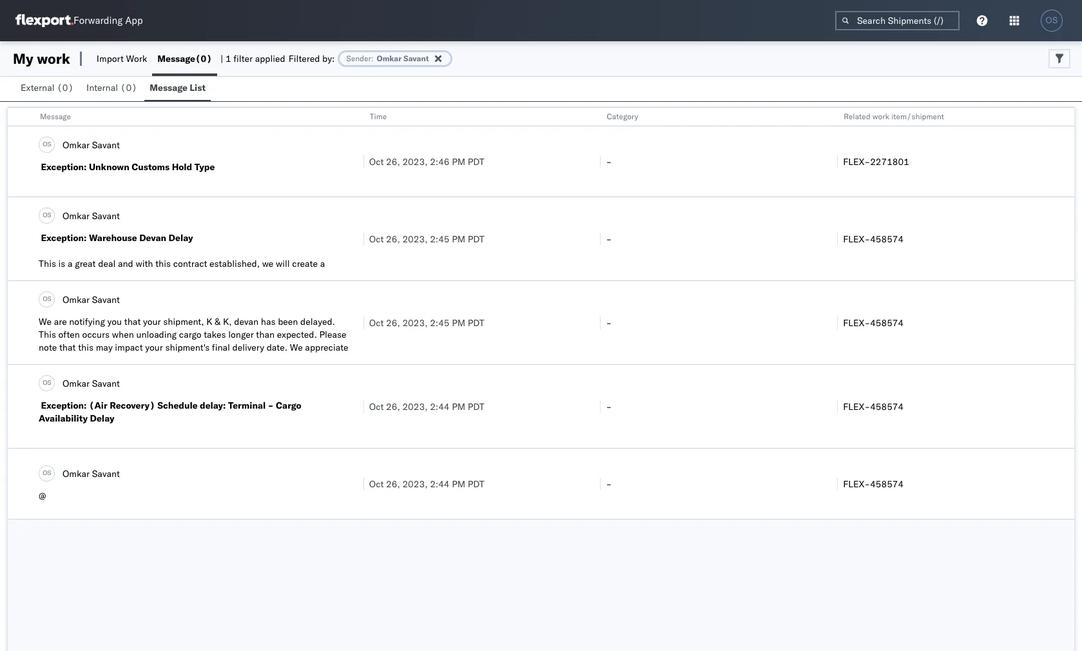 Task type: describe. For each thing, give the bounding box(es) containing it.
exception: unknown customs hold type
[[41, 161, 215, 173]]

2 2:44 from the top
[[430, 478, 450, 490]]

this is a great deal and with this contract established, we will create a lucrative partnership.
[[39, 258, 325, 282]]

resize handle column header for message
[[348, 108, 363, 520]]

recovery)
[[110, 400, 155, 411]]

this inside this is a great deal and with this contract established, we will create a lucrative partnership.
[[39, 258, 56, 270]]

- inside 'exception: (air recovery) schedule delay: terminal - cargo availability delay'
[[268, 400, 274, 411]]

note
[[39, 342, 57, 353]]

2 o s from the top
[[43, 211, 51, 219]]

warehouse
[[89, 232, 137, 244]]

1 horizontal spatial you
[[185, 355, 200, 366]]

expected.
[[277, 329, 317, 340]]

your down date.
[[276, 355, 294, 366]]

may
[[96, 342, 113, 353]]

message for list
[[150, 82, 188, 93]]

os
[[1046, 15, 1058, 25]]

deal
[[98, 258, 116, 270]]

terminal
[[228, 400, 266, 411]]

2023, for exception:
[[403, 156, 428, 167]]

1 oct 26, 2023, 2:44 pm pdt from the top
[[369, 401, 485, 412]]

(0) for message (0)
[[195, 53, 212, 64]]

1 vertical spatial as
[[61, 368, 70, 379]]

by:
[[322, 53, 335, 64]]

flex- for @
[[843, 478, 870, 490]]

customs
[[132, 161, 170, 173]]

longer
[[228, 329, 254, 340]]

internal (0) button
[[81, 76, 145, 101]]

0 vertical spatial delay
[[169, 232, 193, 244]]

oct 26, 2023, 2:46 pm pdt
[[369, 156, 485, 167]]

1
[[226, 53, 231, 64]]

2 pdt from the top
[[468, 233, 485, 245]]

@
[[39, 490, 46, 502]]

oct for exception:
[[369, 156, 384, 167]]

4 o from the top
[[43, 379, 47, 387]]

list
[[190, 82, 206, 93]]

lucrative
[[39, 271, 74, 282]]

s for exception:
[[47, 140, 51, 148]]

2271801
[[870, 156, 910, 167]]

cargo
[[179, 329, 202, 340]]

has
[[261, 316, 276, 328]]

your down unloading
[[145, 342, 163, 353]]

hold
[[172, 161, 192, 173]]

4 26, from the top
[[386, 401, 400, 412]]

flexport. image
[[15, 14, 74, 27]]

are
[[54, 316, 67, 328]]

than
[[256, 329, 275, 340]]

omkar savant for @
[[63, 468, 120, 479]]

4 oct from the top
[[369, 401, 384, 412]]

shipment
[[296, 355, 334, 366]]

(0) for external (0)
[[57, 82, 74, 93]]

established,
[[210, 258, 260, 270]]

3 flex- 458574 from the top
[[843, 401, 904, 412]]

message list
[[150, 82, 206, 93]]

resize handle column header for time
[[585, 108, 601, 520]]

exception: for exception: warehouse devan delay
[[41, 232, 87, 244]]

|
[[220, 53, 223, 64]]

0 vertical spatial as
[[336, 355, 346, 366]]

o s for we
[[43, 295, 51, 303]]

shipment,
[[163, 316, 204, 328]]

been
[[278, 316, 298, 328]]

work for my
[[37, 50, 70, 68]]

the
[[222, 355, 235, 366]]

notifying
[[69, 316, 105, 328]]

of
[[265, 355, 273, 366]]

status
[[238, 355, 263, 366]]

great
[[75, 258, 96, 270]]

1 458574 from the top
[[870, 233, 904, 245]]

2 2:45 from the top
[[430, 317, 450, 329]]

sender : omkar savant
[[346, 54, 429, 63]]

message list button
[[145, 76, 211, 101]]

| 1 filter applied filtered by:
[[220, 53, 335, 64]]

availability
[[39, 413, 88, 424]]

2 oct 26, 2023, 2:45 pm pdt from the top
[[369, 317, 485, 329]]

2 s from the top
[[47, 211, 51, 219]]

import work
[[97, 53, 147, 64]]

forwarding app link
[[15, 14, 143, 27]]

cargo
[[276, 400, 301, 411]]

when
[[112, 329, 134, 340]]

forwarding app
[[74, 14, 143, 27]]

app
[[125, 14, 143, 27]]

and inside this is a great deal and with this contract established, we will create a lucrative partnership.
[[118, 258, 133, 270]]

and inside we are notifying you that your shipment, k & k, devan has been delayed. this often occurs when unloading cargo takes longer than expected. please note that this may impact your shipment's final delivery date. we appreciate your understanding and will update you with the status of your shipment as soon as possible.
[[120, 355, 136, 366]]

1 2:45 from the top
[[430, 233, 450, 245]]

delayed.
[[301, 316, 335, 328]]

2023, for we
[[403, 317, 428, 329]]

flex- for exception:
[[843, 156, 870, 167]]

2 oct 26, 2023, 2:44 pm pdt from the top
[[369, 478, 485, 490]]

(air
[[89, 400, 108, 411]]

work
[[126, 53, 147, 64]]

os button
[[1037, 6, 1067, 35]]

26, for @
[[386, 478, 400, 490]]

external
[[21, 82, 55, 93]]

filter
[[234, 53, 253, 64]]

type
[[195, 161, 215, 173]]

with inside this is a great deal and with this contract established, we will create a lucrative partnership.
[[136, 258, 153, 270]]

2:46
[[430, 156, 450, 167]]

0 horizontal spatial you
[[107, 316, 122, 328]]

item/shipment
[[892, 112, 945, 121]]

import work button
[[91, 41, 152, 76]]

unloading
[[136, 329, 177, 340]]

message (0)
[[158, 53, 212, 64]]

exception: warehouse devan delay
[[41, 232, 193, 244]]

internal (0)
[[86, 82, 137, 93]]

forwarding
[[74, 14, 123, 27]]

schedule
[[157, 400, 198, 411]]

2 oct from the top
[[369, 233, 384, 245]]

your up unloading
[[143, 316, 161, 328]]

oct for we
[[369, 317, 384, 329]]

flex- 2271801
[[843, 156, 910, 167]]

k,
[[223, 316, 232, 328]]

partnership.
[[76, 271, 126, 282]]



Task type: locate. For each thing, give the bounding box(es) containing it.
message left list at top
[[150, 82, 188, 93]]

related work item/shipment
[[844, 112, 945, 121]]

1 oct from the top
[[369, 156, 384, 167]]

delay:
[[200, 400, 226, 411]]

1 vertical spatial delay
[[90, 413, 114, 424]]

that up 'when'
[[124, 316, 141, 328]]

0 vertical spatial that
[[124, 316, 141, 328]]

4 2023, from the top
[[403, 401, 428, 412]]

this left contract
[[155, 258, 171, 270]]

1 flex- from the top
[[843, 156, 870, 167]]

0 vertical spatial work
[[37, 50, 70, 68]]

o up lucrative
[[43, 211, 47, 219]]

2 horizontal spatial (0)
[[195, 53, 212, 64]]

delay down the (air
[[90, 413, 114, 424]]

appreciate
[[305, 342, 349, 353]]

you down shipment's
[[185, 355, 200, 366]]

(0) for internal (0)
[[120, 82, 137, 93]]

2 this from the top
[[39, 329, 56, 340]]

exception: for exception: unknown customs hold type
[[41, 161, 87, 173]]

o down lucrative
[[43, 295, 47, 303]]

devan
[[234, 316, 259, 328]]

you up 'when'
[[107, 316, 122, 328]]

1 26, from the top
[[386, 156, 400, 167]]

your down note
[[39, 355, 56, 366]]

5 oct from the top
[[369, 478, 384, 490]]

2 26, from the top
[[386, 233, 400, 245]]

external (0)
[[21, 82, 74, 93]]

458574
[[870, 233, 904, 245], [870, 317, 904, 329], [870, 401, 904, 412], [870, 478, 904, 490]]

1 vertical spatial oct 26, 2023, 2:45 pm pdt
[[369, 317, 485, 329]]

1 horizontal spatial as
[[336, 355, 346, 366]]

omkar down understanding
[[63, 378, 90, 389]]

1 flex- 458574 from the top
[[843, 233, 904, 245]]

work for related
[[873, 112, 890, 121]]

omkar up unknown
[[63, 139, 90, 151]]

flex-
[[843, 156, 870, 167], [843, 233, 870, 245], [843, 317, 870, 329], [843, 401, 870, 412], [843, 478, 870, 490]]

omkar savant down availability
[[63, 468, 120, 479]]

1 vertical spatial with
[[202, 355, 220, 366]]

1 s from the top
[[47, 140, 51, 148]]

2 resize handle column header from the left
[[585, 108, 601, 520]]

s down lucrative
[[47, 295, 51, 303]]

flex- 458574
[[843, 233, 904, 245], [843, 317, 904, 329], [843, 401, 904, 412], [843, 478, 904, 490]]

you
[[107, 316, 122, 328], [185, 355, 200, 366]]

possible.
[[73, 368, 110, 379]]

0 vertical spatial this
[[155, 258, 171, 270]]

omkar savant for we
[[63, 294, 120, 305]]

1 horizontal spatial delay
[[169, 232, 193, 244]]

4 flex- 458574 from the top
[[843, 478, 904, 490]]

1 horizontal spatial this
[[155, 258, 171, 270]]

omkar up the notifying
[[63, 294, 90, 305]]

2 vertical spatial message
[[40, 112, 71, 121]]

3 oct from the top
[[369, 317, 384, 329]]

message for (0)
[[158, 53, 195, 64]]

omkar savant up warehouse
[[63, 210, 120, 221]]

0 vertical spatial and
[[118, 258, 133, 270]]

1 resize handle column header from the left
[[348, 108, 363, 520]]

with inside we are notifying you that your shipment, k & k, devan has been delayed. this often occurs when unloading cargo takes longer than expected. please note that this may impact your shipment's final delivery date. we appreciate your understanding and will update you with the status of your shipment as soon as possible.
[[202, 355, 220, 366]]

this inside this is a great deal and with this contract established, we will create a lucrative partnership.
[[155, 258, 171, 270]]

date.
[[267, 342, 288, 353]]

as down appreciate
[[336, 355, 346, 366]]

Search Shipments (/) text field
[[836, 11, 960, 30]]

1 vertical spatial message
[[150, 82, 188, 93]]

1 horizontal spatial work
[[873, 112, 890, 121]]

o down note
[[43, 379, 47, 387]]

3 26, from the top
[[386, 317, 400, 329]]

0 vertical spatial this
[[39, 258, 56, 270]]

message
[[158, 53, 195, 64], [150, 82, 188, 93], [40, 112, 71, 121]]

(0) right "external"
[[57, 82, 74, 93]]

is
[[58, 258, 65, 270]]

0 horizontal spatial a
[[68, 258, 73, 270]]

omkar savant up unknown
[[63, 139, 120, 151]]

will down impact
[[138, 355, 152, 366]]

5 pm from the top
[[452, 478, 466, 490]]

we
[[39, 316, 52, 328], [290, 342, 303, 353]]

delay
[[169, 232, 193, 244], [90, 413, 114, 424]]

2 o from the top
[[43, 211, 47, 219]]

1 2:44 from the top
[[430, 401, 450, 412]]

(0)
[[195, 53, 212, 64], [57, 82, 74, 93], [120, 82, 137, 93]]

0 vertical spatial we
[[39, 316, 52, 328]]

1 vertical spatial oct 26, 2023, 2:44 pm pdt
[[369, 478, 485, 490]]

message inside button
[[150, 82, 188, 93]]

resize handle column header
[[348, 108, 363, 520], [585, 108, 601, 520], [822, 108, 838, 520], [1059, 108, 1075, 520]]

related
[[844, 112, 871, 121]]

1 horizontal spatial with
[[202, 355, 220, 366]]

5 o from the top
[[43, 469, 47, 477]]

this
[[39, 258, 56, 270], [39, 329, 56, 340]]

omkar up warehouse
[[63, 210, 90, 221]]

1 oct 26, 2023, 2:45 pm pdt from the top
[[369, 233, 485, 245]]

o s down lucrative
[[43, 295, 51, 303]]

we down expected.
[[290, 342, 303, 353]]

2:45
[[430, 233, 450, 245], [430, 317, 450, 329]]

my work
[[13, 50, 70, 68]]

4 resize handle column header from the left
[[1059, 108, 1075, 520]]

this left the "is"
[[39, 258, 56, 270]]

4 o s from the top
[[43, 379, 51, 387]]

3 o s from the top
[[43, 295, 51, 303]]

1 a from the left
[[68, 258, 73, 270]]

internal
[[86, 82, 118, 93]]

0 vertical spatial will
[[276, 258, 290, 270]]

oct 26, 2023, 2:44 pm pdt
[[369, 401, 485, 412], [369, 478, 485, 490]]

s for @
[[47, 469, 51, 477]]

1 vertical spatial we
[[290, 342, 303, 353]]

1 vertical spatial that
[[59, 342, 76, 353]]

0 vertical spatial you
[[107, 316, 122, 328]]

resize handle column header for related work item/shipment
[[1059, 108, 1075, 520]]

0 horizontal spatial (0)
[[57, 82, 74, 93]]

shipment's
[[165, 342, 210, 353]]

this up note
[[39, 329, 56, 340]]

s down availability
[[47, 469, 51, 477]]

pdt for @
[[468, 478, 485, 490]]

we left are
[[39, 316, 52, 328]]

(0) right the internal on the top of page
[[120, 82, 137, 93]]

s down external (0) button
[[47, 140, 51, 148]]

(0) left |
[[195, 53, 212, 64]]

1 this from the top
[[39, 258, 56, 270]]

5 pdt from the top
[[468, 478, 485, 490]]

1 horizontal spatial that
[[124, 316, 141, 328]]

0 horizontal spatial will
[[138, 355, 152, 366]]

as right soon
[[61, 368, 70, 379]]

we
[[262, 258, 274, 270]]

exception: for exception: (air recovery) schedule delay: terminal - cargo availability delay
[[41, 400, 87, 411]]

2 2023, from the top
[[403, 233, 428, 245]]

exception: inside 'exception: (air recovery) schedule delay: terminal - cargo availability delay'
[[41, 400, 87, 411]]

a right the "is"
[[68, 258, 73, 270]]

1 pdt from the top
[[468, 156, 485, 167]]

o s down external (0) button
[[43, 140, 51, 148]]

3 pdt from the top
[[468, 317, 485, 329]]

&
[[215, 316, 221, 328]]

0 horizontal spatial we
[[39, 316, 52, 328]]

this up understanding
[[78, 342, 93, 353]]

pdt for exception:
[[468, 156, 485, 167]]

work right the related
[[873, 112, 890, 121]]

2:44
[[430, 401, 450, 412], [430, 478, 450, 490]]

category
[[607, 112, 638, 121]]

1 horizontal spatial we
[[290, 342, 303, 353]]

4 s from the top
[[47, 379, 51, 387]]

message up message list
[[158, 53, 195, 64]]

3 exception: from the top
[[41, 400, 87, 411]]

3 resize handle column header from the left
[[822, 108, 838, 520]]

that down often
[[59, 342, 76, 353]]

impact
[[115, 342, 143, 353]]

exception: up the "is"
[[41, 232, 87, 244]]

oct
[[369, 156, 384, 167], [369, 233, 384, 245], [369, 317, 384, 329], [369, 401, 384, 412], [369, 478, 384, 490]]

o for @
[[43, 469, 47, 477]]

work up external (0)
[[37, 50, 70, 68]]

1 o s from the top
[[43, 140, 51, 148]]

devan
[[139, 232, 166, 244]]

a
[[68, 258, 73, 270], [320, 258, 325, 270]]

(0) inside "button"
[[120, 82, 137, 93]]

o s for exception:
[[43, 140, 51, 148]]

resize handle column header for category
[[822, 108, 838, 520]]

create
[[292, 258, 318, 270]]

0 vertical spatial message
[[158, 53, 195, 64]]

o s up @
[[43, 469, 51, 477]]

2 pm from the top
[[452, 233, 466, 245]]

0 vertical spatial with
[[136, 258, 153, 270]]

update
[[154, 355, 183, 366]]

please
[[319, 329, 347, 340]]

1 2023, from the top
[[403, 156, 428, 167]]

(0) inside button
[[57, 82, 74, 93]]

time
[[370, 112, 387, 121]]

oct 26, 2023, 2:45 pm pdt
[[369, 233, 485, 245], [369, 317, 485, 329]]

1 vertical spatial exception:
[[41, 232, 87, 244]]

5 omkar savant from the top
[[63, 468, 120, 479]]

1 vertical spatial this
[[78, 342, 93, 353]]

and right deal
[[118, 258, 133, 270]]

o s up lucrative
[[43, 211, 51, 219]]

message down external (0) button
[[40, 112, 71, 121]]

0 horizontal spatial with
[[136, 258, 153, 270]]

0 horizontal spatial this
[[78, 342, 93, 353]]

1 pm from the top
[[452, 156, 466, 167]]

:
[[371, 54, 374, 63]]

omkar savant down understanding
[[63, 378, 120, 389]]

4 flex- from the top
[[843, 401, 870, 412]]

o for exception:
[[43, 140, 47, 148]]

will inside we are notifying you that your shipment, k & k, devan has been delayed. this often occurs when unloading cargo takes longer than expected. please note that this may impact your shipment's final delivery date. we appreciate your understanding and will update you with the status of your shipment as soon as possible.
[[138, 355, 152, 366]]

3 458574 from the top
[[870, 401, 904, 412]]

o down external (0) button
[[43, 140, 47, 148]]

pm for exception:
[[452, 156, 466, 167]]

flex- for we
[[843, 317, 870, 329]]

3 s from the top
[[47, 295, 51, 303]]

1 vertical spatial you
[[185, 355, 200, 366]]

0 vertical spatial oct 26, 2023, 2:45 pm pdt
[[369, 233, 485, 245]]

2 omkar savant from the top
[[63, 210, 120, 221]]

1 vertical spatial will
[[138, 355, 152, 366]]

exception: up availability
[[41, 400, 87, 411]]

my
[[13, 50, 33, 68]]

and down impact
[[120, 355, 136, 366]]

pm for @
[[452, 478, 466, 490]]

5 flex- from the top
[[843, 478, 870, 490]]

1 horizontal spatial will
[[276, 258, 290, 270]]

omkar savant up the notifying
[[63, 294, 120, 305]]

o s for @
[[43, 469, 51, 477]]

1 horizontal spatial a
[[320, 258, 325, 270]]

exception: left unknown
[[41, 161, 87, 173]]

2 exception: from the top
[[41, 232, 87, 244]]

0 vertical spatial oct 26, 2023, 2:44 pm pdt
[[369, 401, 485, 412]]

will inside this is a great deal and with this contract established, we will create a lucrative partnership.
[[276, 258, 290, 270]]

o s down note
[[43, 379, 51, 387]]

omkar right :
[[377, 54, 402, 63]]

26, for exception:
[[386, 156, 400, 167]]

with down the final
[[202, 355, 220, 366]]

with down devan
[[136, 258, 153, 270]]

s up lucrative
[[47, 211, 51, 219]]

1 vertical spatial and
[[120, 355, 136, 366]]

o for we
[[43, 295, 47, 303]]

4 458574 from the top
[[870, 478, 904, 490]]

final
[[212, 342, 230, 353]]

understanding
[[59, 355, 118, 366]]

applied
[[255, 53, 285, 64]]

0 vertical spatial 2:45
[[430, 233, 450, 245]]

0 vertical spatial exception:
[[41, 161, 87, 173]]

-
[[606, 156, 612, 167], [606, 233, 612, 245], [606, 317, 612, 329], [268, 400, 274, 411], [606, 401, 612, 412], [606, 478, 612, 490]]

soon
[[39, 368, 58, 379]]

1 o from the top
[[43, 140, 47, 148]]

delivery
[[232, 342, 264, 353]]

3 pm from the top
[[452, 317, 466, 329]]

1 horizontal spatial (0)
[[120, 82, 137, 93]]

external (0) button
[[15, 76, 81, 101]]

0 horizontal spatial as
[[61, 368, 70, 379]]

1 vertical spatial 2:45
[[430, 317, 450, 329]]

3 o from the top
[[43, 295, 47, 303]]

this inside we are notifying you that your shipment, k & k, devan has been delayed. this often occurs when unloading cargo takes longer than expected. please note that this may impact your shipment's final delivery date. we appreciate your understanding and will update you with the status of your shipment as soon as possible.
[[39, 329, 56, 340]]

2023, for @
[[403, 478, 428, 490]]

1 vertical spatial 2:44
[[430, 478, 450, 490]]

3 2023, from the top
[[403, 317, 428, 329]]

0 horizontal spatial work
[[37, 50, 70, 68]]

contract
[[173, 258, 207, 270]]

a right create
[[320, 258, 325, 270]]

2 flex- 458574 from the top
[[843, 317, 904, 329]]

pdt for we
[[468, 317, 485, 329]]

exception:
[[41, 161, 87, 173], [41, 232, 87, 244], [41, 400, 87, 411]]

we are notifying you that your shipment, k & k, devan has been delayed. this often occurs when unloading cargo takes longer than expected. please note that this may impact your shipment's final delivery date. we appreciate your understanding and will update you with the status of your shipment as soon as possible.
[[39, 316, 349, 379]]

savant
[[404, 54, 429, 63], [92, 139, 120, 151], [92, 210, 120, 221], [92, 294, 120, 305], [92, 378, 120, 389], [92, 468, 120, 479]]

0 horizontal spatial that
[[59, 342, 76, 353]]

2 flex- from the top
[[843, 233, 870, 245]]

often
[[58, 329, 80, 340]]

delay up contract
[[169, 232, 193, 244]]

oct for @
[[369, 478, 384, 490]]

work
[[37, 50, 70, 68], [873, 112, 890, 121]]

delay inside 'exception: (air recovery) schedule delay: terminal - cargo availability delay'
[[90, 413, 114, 424]]

0 horizontal spatial delay
[[90, 413, 114, 424]]

s down note
[[47, 379, 51, 387]]

5 s from the top
[[47, 469, 51, 477]]

4 pm from the top
[[452, 401, 466, 412]]

with
[[136, 258, 153, 270], [202, 355, 220, 366]]

2 a from the left
[[320, 258, 325, 270]]

unknown
[[89, 161, 129, 173]]

1 omkar savant from the top
[[63, 139, 120, 151]]

2 458574 from the top
[[870, 317, 904, 329]]

1 exception: from the top
[[41, 161, 87, 173]]

occurs
[[82, 329, 110, 340]]

1 vertical spatial work
[[873, 112, 890, 121]]

omkar savant for exception:
[[63, 139, 120, 151]]

3 omkar savant from the top
[[63, 294, 120, 305]]

4 pdt from the top
[[468, 401, 485, 412]]

o up @
[[43, 469, 47, 477]]

5 26, from the top
[[386, 478, 400, 490]]

s for we
[[47, 295, 51, 303]]

s
[[47, 140, 51, 148], [47, 211, 51, 219], [47, 295, 51, 303], [47, 379, 51, 387], [47, 469, 51, 477]]

4 omkar savant from the top
[[63, 378, 120, 389]]

filtered
[[289, 53, 320, 64]]

pm for we
[[452, 317, 466, 329]]

0 vertical spatial 2:44
[[430, 401, 450, 412]]

26,
[[386, 156, 400, 167], [386, 233, 400, 245], [386, 317, 400, 329], [386, 401, 400, 412], [386, 478, 400, 490]]

5 o s from the top
[[43, 469, 51, 477]]

2 vertical spatial exception:
[[41, 400, 87, 411]]

will right 'we'
[[276, 258, 290, 270]]

exception: (air recovery) schedule delay: terminal - cargo availability delay
[[39, 400, 301, 424]]

will
[[276, 258, 290, 270], [138, 355, 152, 366]]

this inside we are notifying you that your shipment, k & k, devan has been delayed. this often occurs when unloading cargo takes longer than expected. please note that this may impact your shipment's final delivery date. we appreciate your understanding and will update you with the status of your shipment as soon as possible.
[[78, 342, 93, 353]]

omkar savant
[[63, 139, 120, 151], [63, 210, 120, 221], [63, 294, 120, 305], [63, 378, 120, 389], [63, 468, 120, 479]]

1 vertical spatial this
[[39, 329, 56, 340]]

sender
[[346, 54, 371, 63]]

pm
[[452, 156, 466, 167], [452, 233, 466, 245], [452, 317, 466, 329], [452, 401, 466, 412], [452, 478, 466, 490]]

3 flex- from the top
[[843, 317, 870, 329]]

5 2023, from the top
[[403, 478, 428, 490]]

26, for we
[[386, 317, 400, 329]]

omkar down availability
[[63, 468, 90, 479]]



Task type: vqa. For each thing, say whether or not it's contained in the screenshot.
first 2:44
yes



